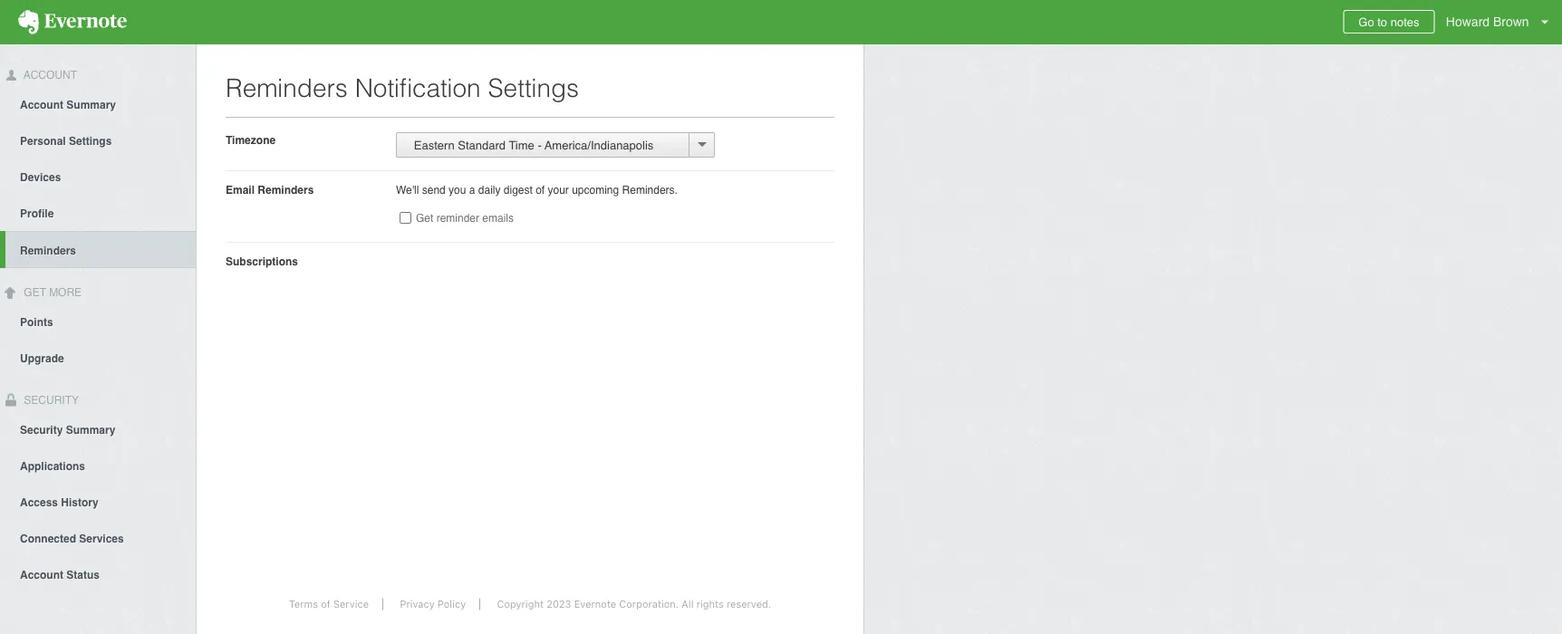 Task type: vqa. For each thing, say whether or not it's contained in the screenshot.
"Add a reminder" icon
no



Task type: describe. For each thing, give the bounding box(es) containing it.
more
[[49, 286, 82, 299]]

account for account status
[[20, 569, 63, 581]]

we'll
[[396, 184, 419, 196]]

summary for account summary
[[66, 99, 116, 111]]

eastern standard time - america/indianapolis
[[404, 138, 654, 152]]

privacy policy
[[400, 599, 466, 610]]

upgrade link
[[0, 340, 196, 376]]

go to notes
[[1359, 15, 1420, 29]]

reminder
[[437, 212, 480, 225]]

account summary
[[20, 99, 116, 111]]

digest
[[504, 184, 533, 196]]

security summary link
[[0, 411, 196, 447]]

get for get reminder emails
[[416, 212, 434, 225]]

security for security
[[21, 394, 79, 407]]

account status
[[20, 569, 100, 581]]

access history
[[20, 496, 99, 509]]

brown
[[1494, 15, 1530, 29]]

personal settings link
[[0, 122, 196, 158]]

services
[[79, 532, 124, 545]]

howard
[[1446, 15, 1490, 29]]

emails
[[483, 212, 514, 225]]

privacy policy link
[[386, 599, 481, 610]]

0 vertical spatial of
[[536, 184, 545, 196]]

terms of service link
[[275, 599, 383, 610]]

email reminders
[[226, 184, 314, 196]]

evernote link
[[0, 0, 145, 44]]

policy
[[438, 599, 466, 610]]

reserved.
[[727, 599, 771, 610]]

access history link
[[0, 483, 196, 520]]

service
[[333, 599, 369, 610]]

timezone
[[226, 134, 276, 146]]

profile
[[20, 207, 54, 220]]

corporation.
[[619, 599, 679, 610]]

we'll send you a daily digest of your upcoming reminders.
[[396, 184, 678, 196]]

evernote image
[[0, 10, 145, 34]]

0 vertical spatial settings
[[488, 73, 579, 102]]

upcoming
[[572, 184, 619, 196]]

notes
[[1391, 15, 1420, 29]]

access
[[20, 496, 58, 509]]

daily
[[478, 184, 501, 196]]

history
[[61, 496, 99, 509]]

go
[[1359, 15, 1375, 29]]

devices
[[20, 171, 61, 184]]

account for account
[[21, 69, 77, 82]]

get for get more
[[24, 286, 46, 299]]

profile link
[[0, 195, 196, 231]]

security for security summary
[[20, 424, 63, 436]]

notification
[[355, 73, 481, 102]]

0 horizontal spatial of
[[321, 599, 331, 610]]



Task type: locate. For each thing, give the bounding box(es) containing it.
1 vertical spatial reminders
[[258, 184, 314, 196]]

1 horizontal spatial of
[[536, 184, 545, 196]]

rights
[[697, 599, 724, 610]]

account
[[21, 69, 77, 82], [20, 99, 63, 111], [20, 569, 63, 581]]

reminders up timezone
[[226, 73, 348, 102]]

1 vertical spatial get
[[24, 286, 46, 299]]

your
[[548, 184, 569, 196]]

go to notes link
[[1344, 10, 1435, 34]]

eastern
[[414, 138, 455, 152]]

privacy
[[400, 599, 435, 610]]

security up applications
[[20, 424, 63, 436]]

of left your
[[536, 184, 545, 196]]

account up personal
[[20, 99, 63, 111]]

standard
[[458, 138, 506, 152]]

of right terms
[[321, 599, 331, 610]]

devices link
[[0, 158, 196, 195]]

0 vertical spatial summary
[[66, 99, 116, 111]]

subscriptions
[[226, 255, 298, 268]]

2 vertical spatial reminders
[[20, 245, 76, 257]]

reminders notification settings
[[226, 73, 579, 102]]

personal settings
[[20, 135, 112, 148]]

1 horizontal spatial get
[[416, 212, 434, 225]]

terms of service
[[289, 599, 369, 610]]

applications link
[[0, 447, 196, 483]]

evernote
[[574, 599, 617, 610]]

reminders
[[226, 73, 348, 102], [258, 184, 314, 196], [20, 245, 76, 257]]

reminders for reminders link
[[20, 245, 76, 257]]

get
[[416, 212, 434, 225], [24, 286, 46, 299]]

reminders.
[[622, 184, 678, 196]]

get up points
[[24, 286, 46, 299]]

1 vertical spatial account
[[20, 99, 63, 111]]

0 vertical spatial account
[[21, 69, 77, 82]]

1 vertical spatial settings
[[69, 135, 112, 148]]

account summary link
[[0, 86, 196, 122]]

settings
[[488, 73, 579, 102], [69, 135, 112, 148]]

account status link
[[0, 556, 196, 592]]

a
[[469, 184, 475, 196]]

get more
[[21, 286, 82, 299]]

connected
[[20, 532, 76, 545]]

account up account summary
[[21, 69, 77, 82]]

settings inside personal settings link
[[69, 135, 112, 148]]

1 horizontal spatial settings
[[488, 73, 579, 102]]

points
[[20, 316, 53, 329]]

Get reminder emails checkbox
[[400, 212, 412, 224]]

0 vertical spatial security
[[21, 394, 79, 407]]

0 vertical spatial get
[[416, 212, 434, 225]]

get right get reminder emails checkbox at the top of the page
[[416, 212, 434, 225]]

time
[[509, 138, 535, 152]]

settings up eastern standard time - america/indianapolis
[[488, 73, 579, 102]]

points link
[[0, 303, 196, 340]]

0 horizontal spatial settings
[[69, 135, 112, 148]]

america/indianapolis
[[545, 138, 654, 152]]

1 vertical spatial summary
[[66, 424, 115, 436]]

summary up personal settings link
[[66, 99, 116, 111]]

2 vertical spatial account
[[20, 569, 63, 581]]

of
[[536, 184, 545, 196], [321, 599, 331, 610]]

copyright
[[497, 599, 544, 610]]

copyright 2023 evernote corporation. all rights reserved.
[[497, 599, 771, 610]]

summary
[[66, 99, 116, 111], [66, 424, 115, 436]]

reminders link
[[5, 231, 196, 268]]

security summary
[[20, 424, 115, 436]]

applications
[[20, 460, 85, 473]]

0 vertical spatial reminders
[[226, 73, 348, 102]]

-
[[538, 138, 542, 152]]

1 vertical spatial of
[[321, 599, 331, 610]]

status
[[66, 569, 100, 581]]

get reminder emails
[[416, 212, 514, 225]]

email
[[226, 184, 255, 196]]

settings up devices link
[[69, 135, 112, 148]]

summary up applications link
[[66, 424, 115, 436]]

connected services link
[[0, 520, 196, 556]]

terms
[[289, 599, 318, 610]]

summary for security summary
[[66, 424, 115, 436]]

1 vertical spatial security
[[20, 424, 63, 436]]

account down connected
[[20, 569, 63, 581]]

security up security summary
[[21, 394, 79, 407]]

security
[[21, 394, 79, 407], [20, 424, 63, 436]]

account for account summary
[[20, 99, 63, 111]]

connected services
[[20, 532, 124, 545]]

personal
[[20, 135, 66, 148]]

0 horizontal spatial get
[[24, 286, 46, 299]]

reminders down profile
[[20, 245, 76, 257]]

to
[[1378, 15, 1388, 29]]

you
[[449, 184, 466, 196]]

reminders right email
[[258, 184, 314, 196]]

howard brown
[[1446, 15, 1530, 29]]

all
[[682, 599, 694, 610]]

howard brown link
[[1442, 0, 1563, 44]]

upgrade
[[20, 352, 64, 365]]

2023
[[547, 599, 571, 610]]

reminders for reminders notification settings
[[226, 73, 348, 102]]

send
[[422, 184, 446, 196]]



